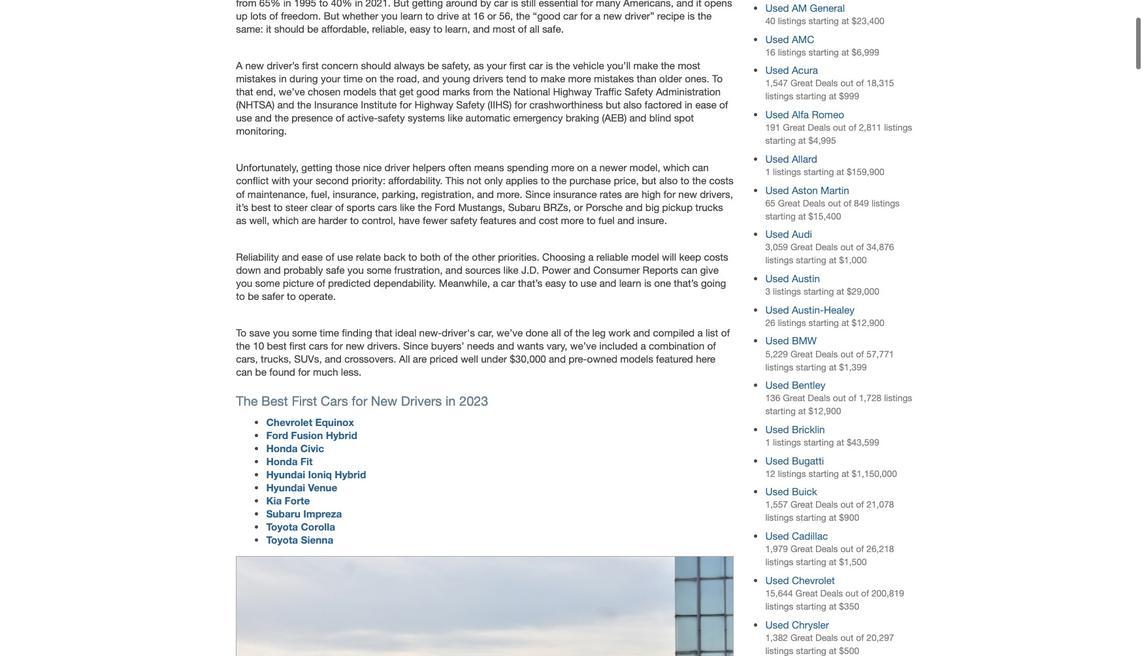 Task type: vqa. For each thing, say whether or not it's contained in the screenshot.


Task type: locate. For each thing, give the bounding box(es) containing it.
10 used from the top
[[766, 335, 789, 347]]

1,979 great deals out of 26,218 listings starting at
[[766, 544, 894, 567]]

of up the operate.
[[317, 277, 325, 289]]

deals for aston
[[803, 198, 826, 208]]

2 horizontal spatial some
[[367, 264, 392, 276]]

1 vertical spatial ford
[[266, 429, 288, 441]]

maintenance,
[[248, 188, 308, 200]]

used austin link
[[766, 273, 820, 284]]

16 used from the top
[[766, 574, 789, 586]]

2 used from the top
[[766, 33, 789, 45]]

cadillac
[[792, 530, 828, 542]]

toyota down 'toyota corolla' link
[[266, 534, 298, 546]]

are right all
[[413, 353, 427, 365]]

deals for acura
[[816, 78, 838, 88]]

starting inside used austin-healey 26 listings starting at $12,900
[[809, 317, 839, 328]]

used alfa romeo
[[766, 109, 844, 120]]

34,876
[[867, 242, 894, 252]]

more down or
[[561, 214, 584, 226]]

other
[[472, 251, 495, 263]]

2 vertical spatial are
[[413, 353, 427, 365]]

power
[[542, 264, 571, 276]]

1 vertical spatial cars
[[309, 340, 328, 352]]

at inside used amc 16 listings starting at $6,999
[[842, 47, 849, 57]]

out for used buick
[[841, 500, 854, 510]]

ford inside unfortunately, getting those nice driver helpers often means spending more on a newer model, which can conflict with your second priority: affordability. this not only applies to the purchase price, but also to the costs of maintenance, fuel, insurance, parking, registration, and more. since insurance rates are high for new drivers, it's best to steer clear of sports cars like the ford mustangs, subaru brzs, or porsche and big pickup trucks as well, which are harder to control, have fewer safety features and cost more to fuel and insure.
[[435, 201, 455, 213]]

reliability and ease of use relate back to both of the other priorities. choosing a reliable model will keep costs down and probably safe you some frustration, and sources like j.d. power and consumer reports can give you some picture of predicted dependability. meanwhile, a car that's easy to use and learn is one that's going to be safer to operate.
[[236, 251, 729, 302]]

hyundai venue link
[[266, 482, 337, 494]]

17 used from the top
[[766, 619, 789, 630]]

administration
[[656, 86, 721, 98]]

chevrolet inside the chevrolet equinox ford fusion hybrid honda civic honda fit hyundai ioniq hybrid hyundai venue kia forte subaru impreza toyota corolla toyota sienna
[[266, 416, 312, 428]]

mistakes down you'll
[[594, 73, 634, 84]]

0 horizontal spatial which
[[272, 214, 299, 226]]

ease inside reliability and ease of use relate back to both of the other priorities. choosing a reliable model will keep costs down and probably safe you some frustration, and sources like j.d. power and consumer reports can give you some picture of predicted dependability. meanwhile, a car that's easy to use and learn is one that's going to be safer to operate.
[[302, 251, 323, 263]]

to left save at the left of the page
[[236, 327, 246, 338]]

$12,900 inside used austin-healey 26 listings starting at $12,900
[[852, 317, 885, 328]]

best up the well,
[[251, 201, 271, 213]]

insurance
[[553, 188, 597, 200]]

starting inside used bugatti 12 listings starting at $1,150,000
[[809, 468, 839, 479]]

2 1 from the top
[[766, 437, 771, 448]]

some up suvs, at the bottom of the page
[[292, 327, 317, 338]]

ease inside a new driver's first concern should always be safety, as your first car is the vehicle you'll make the most mistakes in during your time on the road, and young drivers tend to make more mistakes than older ones. to that end, we've chosen models that get good marks from the national highway traffic safety administration (nhtsa) and the insurance institute for highway safety (iihs) for crashworthiness but also factored in ease of use and the presence of active-safety systems like automatic emergency braking (aeb) and blind spot monitoring.
[[695, 99, 717, 111]]

out for used alfa romeo
[[833, 122, 846, 133]]

0 vertical spatial are
[[625, 188, 639, 200]]

to inside a new driver's first concern should always be safety, as your first car is the vehicle you'll make the most mistakes in during your time on the road, and young drivers tend to make more mistakes than older ones. to that end, we've chosen models that get good marks from the national highway traffic safety administration (nhtsa) and the insurance institute for highway safety (iihs) for crashworthiness but also factored in ease of use and the presence of active-safety systems like automatic emergency braking (aeb) and blind spot monitoring.
[[529, 73, 538, 84]]

1 vertical spatial highway
[[415, 99, 454, 111]]

starting inside 3,059 great deals out of 34,876 listings starting at
[[796, 255, 827, 266]]

be left "safety,"
[[428, 60, 439, 71]]

1 hyundai from the top
[[266, 469, 305, 480]]

8 used from the top
[[766, 273, 789, 284]]

new inside a new driver's first concern should always be safety, as your first car is the vehicle you'll make the most mistakes in during your time on the road, and young drivers tend to make more mistakes than older ones. to that end, we've chosen models that get good marks from the national highway traffic safety administration (nhtsa) and the insurance institute for highway safety (iihs) for crashworthiness but also factored in ease of use and the presence of active-safety systems like automatic emergency braking (aeb) and blind spot monitoring.
[[245, 60, 264, 71]]

that's
[[518, 277, 543, 289], [674, 277, 698, 289]]

used for used allard 1 listings starting at $159,900
[[766, 153, 789, 165]]

1 vertical spatial use
[[337, 251, 353, 263]]

than
[[637, 73, 657, 84]]

deals inside 65 great deals out of 849 listings starting at
[[803, 198, 826, 208]]

models up the institute
[[343, 86, 376, 98]]

1 vertical spatial also
[[659, 175, 678, 187]]

make up national
[[541, 73, 565, 84]]

a
[[591, 162, 597, 173], [588, 251, 594, 263], [493, 277, 498, 289], [698, 327, 703, 338], [641, 340, 646, 352]]

deals inside 1,547 great deals out of 18,315 listings starting at
[[816, 78, 838, 88]]

great inside 1,979 great deals out of 26,218 listings starting at
[[791, 544, 813, 554]]

great inside 5,229 great deals out of 57,771 listings starting at
[[791, 349, 813, 359]]

1 for used bricklin
[[766, 437, 771, 448]]

out for used acura
[[841, 78, 854, 88]]

be left safer
[[248, 290, 259, 302]]

make
[[634, 60, 658, 71], [541, 73, 565, 84]]

chevrolet equinox link
[[266, 416, 354, 428]]

16
[[766, 47, 776, 57]]

time inside to save you some time finding that ideal new-driver's car, we've done all of the leg work and compiled a list of the 10 best first cars for new drivers. since buyers' needs and wants vary, we've included a combination of cars, trucks, suvs, and crossovers. all are priced well under $30,000 and pre-owned models featured here can be found for much less.
[[320, 327, 339, 338]]

1 vertical spatial toyota
[[266, 534, 298, 546]]

dependability.
[[374, 277, 436, 289]]

used inside used amc 16 listings starting at $6,999
[[766, 33, 789, 45]]

of down insurance
[[336, 112, 345, 124]]

cars inside to save you some time finding that ideal new-driver's car, we've done all of the leg work and compiled a list of the 10 best first cars for new drivers. since buyers' needs and wants vary, we've included a combination of cars, trucks, suvs, and crossovers. all are priced well under $30,000 and pre-owned models featured here can be found for much less.
[[309, 340, 328, 352]]

toyota up 'toyota sienna' link
[[266, 521, 298, 533]]

26,218
[[867, 544, 894, 554]]

(nhtsa)
[[236, 99, 275, 111]]

listings inside used bugatti 12 listings starting at $1,150,000
[[778, 468, 806, 479]]

first up suvs, at the bottom of the page
[[289, 340, 306, 352]]

1 that's from the left
[[518, 277, 543, 289]]

audi
[[792, 228, 812, 240]]

great for chrysler
[[791, 632, 813, 643]]

1 inside used allard 1 listings starting at $159,900
[[766, 167, 771, 177]]

used audi link
[[766, 228, 812, 240]]

used up 1,382
[[766, 619, 789, 630]]

j.d.
[[521, 264, 539, 276]]

first up 'during'
[[302, 60, 319, 71]]

at left $1,399
[[829, 362, 837, 372]]

out up $500
[[841, 632, 854, 643]]

1 horizontal spatial safety
[[450, 214, 477, 226]]

be
[[428, 60, 439, 71], [248, 290, 259, 302], [255, 366, 267, 378]]

like inside reliability and ease of use relate back to both of the other priorities. choosing a reliable model will keep costs down and probably safe you some frustration, and sources like j.d. power and consumer reports can give you some picture of predicted dependability. meanwhile, a car that's easy to use and learn is one that's going to be safer to operate.
[[504, 264, 519, 276]]

1 horizontal spatial $12,900
[[852, 317, 885, 328]]

listings inside 1,382 great deals out of 20,297 listings starting at
[[766, 645, 794, 656]]

0 horizontal spatial as
[[236, 214, 246, 226]]

of inside the 136 great deals out of 1,728 listings starting at
[[849, 393, 857, 403]]

0 horizontal spatial time
[[320, 327, 339, 338]]

new right a
[[245, 60, 264, 71]]

1 vertical spatial on
[[577, 162, 589, 173]]

deals for audi
[[816, 242, 838, 252]]

of up $1,000
[[856, 242, 864, 252]]

good
[[417, 86, 440, 98]]

0 horizontal spatial to
[[236, 327, 246, 338]]

new inside unfortunately, getting those nice driver helpers often means spending more on a newer model, which can conflict with your second priority: affordability. this not only applies to the purchase price, but also to the costs of maintenance, fuel, insurance, parking, registration, and more. since insurance rates are high for new drivers, it's best to steer clear of sports cars like the ford mustangs, subaru brzs, or porsche and big pickup trucks as well, which are harder to control, have fewer safety features and cost more to fuel and insure.
[[679, 188, 697, 200]]

1 horizontal spatial that's
[[674, 277, 698, 289]]

0 vertical spatial models
[[343, 86, 376, 98]]

out for used chrysler
[[841, 632, 854, 643]]

used for used buick
[[766, 486, 789, 498]]

0 horizontal spatial ford
[[266, 429, 288, 441]]

2 vertical spatial new
[[346, 340, 364, 352]]

out inside 65 great deals out of 849 listings starting at
[[828, 198, 841, 208]]

2 horizontal spatial in
[[685, 99, 693, 111]]

can inside unfortunately, getting those nice driver helpers often means spending more on a newer model, which can conflict with your second priority: affordability. this not only applies to the purchase price, but also to the costs of maintenance, fuel, insurance, parking, registration, and more. since insurance rates are high for new drivers, it's best to steer clear of sports cars like the ford mustangs, subaru brzs, or porsche and big pickup trucks as well, which are harder to control, have fewer safety features and cost more to fuel and insure.
[[693, 162, 709, 173]]

1 horizontal spatial cars
[[378, 201, 397, 213]]

out for used aston martin
[[828, 198, 841, 208]]

4 used from the top
[[766, 109, 789, 120]]

on inside unfortunately, getting those nice driver helpers often means spending more on a newer model, which can conflict with your second priority: affordability. this not only applies to the purchase price, but also to the costs of maintenance, fuel, insurance, parking, registration, and more. since insurance rates are high for new drivers, it's best to steer clear of sports cars like the ford mustangs, subaru brzs, or porsche and big pickup trucks as well, which are harder to control, have fewer safety features and cost more to fuel and insure.
[[577, 162, 589, 173]]

0 vertical spatial new
[[245, 60, 264, 71]]

used up 15,644 at right bottom
[[766, 574, 789, 586]]

15,644 great deals out of 200,819 listings starting at
[[766, 588, 904, 612]]

0 vertical spatial in
[[279, 73, 287, 84]]

all
[[399, 353, 410, 365]]

used for used bmw
[[766, 335, 789, 347]]

sports
[[347, 201, 375, 213]]

used for used chevrolet
[[766, 574, 789, 586]]

also up high
[[659, 175, 678, 187]]

vehicle
[[573, 60, 604, 71]]

registration,
[[421, 188, 474, 200]]

in left 2023
[[446, 393, 456, 409]]

15 used from the top
[[766, 530, 789, 542]]

1,382 great deals out of 20,297 listings starting at
[[766, 632, 894, 656]]

deals up $4,995
[[808, 122, 831, 133]]

0 vertical spatial we've
[[279, 86, 305, 98]]

9 used from the top
[[766, 304, 789, 316]]

$1,399
[[839, 362, 867, 372]]

costs inside reliability and ease of use relate back to both of the other priorities. choosing a reliable model will keep costs down and probably safe you some frustration, and sources like j.d. power and consumer reports can give you some picture of predicted dependability. meanwhile, a car that's easy to use and learn is one that's going to be safer to operate.
[[704, 251, 729, 263]]

at inside 1,979 great deals out of 26,218 listings starting at
[[829, 557, 837, 567]]

great inside 1,382 great deals out of 20,297 listings starting at
[[791, 632, 813, 643]]

a left reliable
[[588, 251, 594, 263]]

0 vertical spatial on
[[366, 73, 377, 84]]

0 horizontal spatial on
[[366, 73, 377, 84]]

purchase
[[570, 175, 611, 187]]

1 horizontal spatial on
[[577, 162, 589, 173]]

which down "steer"
[[272, 214, 299, 226]]

starting inside 'used bricklin 1 listings starting at $43,599'
[[804, 437, 834, 448]]

listings down 1,979
[[766, 557, 794, 567]]

1 horizontal spatial but
[[642, 175, 657, 187]]

at up audi
[[798, 211, 806, 221]]

starting up cadillac
[[796, 513, 827, 523]]

used for used aston martin
[[766, 184, 789, 196]]

1 vertical spatial since
[[403, 340, 428, 352]]

as up drivers
[[474, 60, 484, 71]]

$12,900 up 'used bricklin 1 listings starting at $43,599'
[[809, 406, 841, 416]]

136 great deals out of 1,728 listings starting at
[[766, 393, 913, 416]]

out inside 1,547 great deals out of 18,315 listings starting at
[[841, 78, 854, 88]]

2 vertical spatial more
[[561, 214, 584, 226]]

1 horizontal spatial you
[[273, 327, 289, 338]]

chevrolet up 15,644 great deals out of 200,819 listings starting at
[[792, 574, 835, 586]]

deals
[[816, 78, 838, 88], [808, 122, 831, 133], [803, 198, 826, 208], [816, 242, 838, 252], [816, 349, 838, 359], [808, 393, 831, 403], [816, 500, 838, 510], [816, 544, 838, 554], [821, 588, 843, 599], [816, 632, 838, 643]]

listings down 15,644 at right bottom
[[766, 601, 794, 612]]

0 vertical spatial ease
[[695, 99, 717, 111]]

0 horizontal spatial but
[[606, 99, 621, 111]]

new down finding
[[346, 340, 364, 352]]

cars up suvs, at the bottom of the page
[[309, 340, 328, 352]]

listings right 849
[[872, 198, 900, 208]]

or
[[574, 201, 583, 213]]

out inside 1,382 great deals out of 20,297 listings starting at
[[841, 632, 854, 643]]

used for used alfa romeo
[[766, 109, 789, 120]]

1 vertical spatial you
[[236, 277, 252, 289]]

0 vertical spatial some
[[367, 264, 392, 276]]

out inside 191 great deals out of 2,811 listings starting at
[[833, 122, 846, 133]]

used alfa romeo link
[[766, 109, 844, 120]]

first inside to save you some time finding that ideal new-driver's car, we've done all of the leg work and compiled a list of the 10 best first cars for new drivers. since buyers' needs and wants vary, we've included a combination of cars, trucks, suvs, and crossovers. all are priced well under $30,000 and pre-owned models featured here can be found for much less.
[[289, 340, 306, 352]]

of inside 1,979 great deals out of 26,218 listings starting at
[[856, 544, 864, 554]]

used up 65
[[766, 184, 789, 196]]

a
[[236, 60, 243, 71]]

are down "steer"
[[302, 214, 316, 226]]

at left $43,599
[[837, 437, 844, 448]]

out up $900
[[841, 500, 854, 510]]

1 vertical spatial be
[[248, 290, 259, 302]]

2 vertical spatial your
[[293, 175, 313, 187]]

used cadillac link
[[766, 530, 828, 542]]

listings inside 1,547 great deals out of 18,315 listings starting at
[[766, 91, 794, 102]]

1 horizontal spatial new
[[346, 340, 364, 352]]

are down the price,
[[625, 188, 639, 200]]

0 vertical spatial to
[[712, 73, 723, 84]]

great for alfa
[[783, 122, 805, 133]]

aston
[[792, 184, 818, 196]]

starting down allard
[[804, 167, 834, 177]]

5 used from the top
[[766, 153, 789, 165]]

starting inside 191 great deals out of 2,811 listings starting at
[[766, 135, 796, 146]]

the down should
[[380, 73, 394, 84]]

0 vertical spatial hyundai
[[266, 469, 305, 480]]

listings inside 15,644 great deals out of 200,819 listings starting at
[[766, 601, 794, 612]]

great for buick
[[791, 500, 813, 510]]

more down vehicle
[[568, 73, 591, 84]]

a down sources
[[493, 277, 498, 289]]

1 vertical spatial chevrolet
[[792, 574, 835, 586]]

2022 chevrolet equinox review lead in image
[[236, 556, 734, 656]]

great inside 65 great deals out of 849 listings starting at
[[778, 198, 800, 208]]

great inside the 136 great deals out of 1,728 listings starting at
[[783, 393, 805, 403]]

used inside used austin-healey 26 listings starting at $12,900
[[766, 304, 789, 316]]

ford up honda civic link
[[266, 429, 288, 441]]

at left "$1,500"
[[829, 557, 837, 567]]

that up (nhtsa)
[[236, 86, 253, 98]]

$43,599
[[847, 437, 880, 448]]

to down sports
[[350, 214, 359, 226]]

0 vertical spatial safety
[[378, 112, 405, 124]]

out up "$1,500"
[[841, 544, 854, 554]]

great for cadillac
[[791, 544, 813, 554]]

14 used from the top
[[766, 486, 789, 498]]

2,811
[[859, 122, 882, 133]]

safety inside a new driver's first concern should always be safety, as your first car is the vehicle you'll make the most mistakes in during your time on the road, and young drivers tend to make more mistakes than older ones. to that end, we've chosen models that get good marks from the national highway traffic safety administration (nhtsa) and the insurance institute for highway safety (iihs) for crashworthiness but also factored in ease of use and the presence of active-safety systems like automatic emergency braking (aeb) and blind spot monitoring.
[[378, 112, 405, 124]]

0 vertical spatial ford
[[435, 201, 455, 213]]

0 horizontal spatial models
[[343, 86, 376, 98]]

toyota
[[266, 521, 298, 533], [266, 534, 298, 546]]

use down consumer
[[581, 277, 597, 289]]

and up "presence"
[[277, 99, 294, 111]]

which
[[663, 162, 690, 173], [272, 214, 299, 226]]

deals down $15,400
[[816, 242, 838, 252]]

1 vertical spatial car
[[501, 277, 515, 289]]

kia
[[266, 495, 282, 507]]

1 vertical spatial new
[[679, 188, 697, 200]]

0 horizontal spatial since
[[403, 340, 428, 352]]

used for used audi
[[766, 228, 789, 240]]

of inside 3,059 great deals out of 34,876 listings starting at
[[856, 242, 864, 252]]

0 horizontal spatial we've
[[279, 86, 305, 98]]

11 used from the top
[[766, 379, 789, 391]]

that's down j.d.
[[518, 277, 543, 289]]

listings down 1,382
[[766, 645, 794, 656]]

1 horizontal spatial are
[[413, 353, 427, 365]]

of inside 5,229 great deals out of 57,771 listings starting at
[[856, 349, 864, 359]]

used up 1,557
[[766, 486, 789, 498]]

a right included
[[641, 340, 646, 352]]

0 vertical spatial as
[[474, 60, 484, 71]]

0 vertical spatial be
[[428, 60, 439, 71]]

1 used from the top
[[766, 2, 789, 14]]

0 vertical spatial safety
[[625, 86, 653, 98]]

2 horizontal spatial new
[[679, 188, 697, 200]]

new-
[[419, 327, 442, 338]]

of left 2,811
[[849, 122, 857, 133]]

1 vertical spatial hybrid
[[335, 469, 366, 480]]

listings inside 191 great deals out of 2,811 listings starting at
[[884, 122, 913, 133]]

costs up give
[[704, 251, 729, 263]]

used inside used allard 1 listings starting at $159,900
[[766, 153, 789, 165]]

0 horizontal spatial safety
[[456, 99, 485, 111]]

1 vertical spatial your
[[321, 73, 341, 84]]

road,
[[397, 73, 420, 84]]

which right model,
[[663, 162, 690, 173]]

1 vertical spatial but
[[642, 175, 657, 187]]

0 vertical spatial also
[[624, 99, 642, 111]]

drivers,
[[700, 188, 733, 200]]

fit
[[301, 456, 313, 467]]

starting down general
[[809, 16, 839, 26]]

13 used from the top
[[766, 455, 789, 466]]

0 vertical spatial chevrolet
[[266, 416, 312, 428]]

starting down bricklin
[[804, 437, 834, 448]]

used inside 'used bricklin 1 listings starting at $43,599'
[[766, 423, 789, 435]]

0 vertical spatial more
[[568, 73, 591, 84]]

0 horizontal spatial chevrolet
[[266, 416, 312, 428]]

to down maintenance,
[[274, 201, 283, 213]]

for down finding
[[331, 340, 343, 352]]

starting up bentley
[[796, 362, 827, 372]]

1 vertical spatial 1
[[766, 437, 771, 448]]

1 horizontal spatial like
[[448, 112, 463, 124]]

we've right car,
[[497, 327, 523, 338]]

also
[[624, 99, 642, 111], [659, 175, 678, 187]]

starting inside 1,557 great deals out of 21,078 listings starting at
[[796, 513, 827, 523]]

for up pickup
[[664, 188, 676, 200]]

1,547
[[766, 78, 788, 88]]

deals inside 3,059 great deals out of 34,876 listings starting at
[[816, 242, 838, 252]]

great inside 1,557 great deals out of 21,078 listings starting at
[[791, 500, 813, 510]]

as down it's
[[236, 214, 246, 226]]

out inside the 136 great deals out of 1,728 listings starting at
[[833, 393, 846, 403]]

0 horizontal spatial like
[[400, 201, 415, 213]]

1 horizontal spatial ease
[[695, 99, 717, 111]]

12 used from the top
[[766, 423, 789, 435]]

out inside 5,229 great deals out of 57,771 listings starting at
[[841, 349, 854, 359]]

deals for buick
[[816, 500, 838, 510]]

at inside the 136 great deals out of 1,728 listings starting at
[[798, 406, 806, 416]]

$12,900
[[852, 317, 885, 328], [809, 406, 841, 416]]

listings down used allard link
[[773, 167, 801, 177]]

great for bentley
[[783, 393, 805, 403]]

the left other
[[455, 251, 469, 263]]

at left $1,150,000
[[842, 468, 849, 479]]

best
[[251, 201, 271, 213], [267, 340, 287, 352]]

1 1 from the top
[[766, 167, 771, 177]]

out down martin
[[828, 198, 841, 208]]

40
[[766, 16, 776, 26]]

a inside unfortunately, getting those nice driver helpers often means spending more on a newer model, which can conflict with your second priority: affordability. this not only applies to the purchase price, but also to the costs of maintenance, fuel, insurance, parking, registration, and more. since insurance rates are high for new drivers, it's best to steer clear of sports cars like the ford mustangs, subaru brzs, or porsche and big pickup trucks as well, which are harder to control, have fewer safety features and cost more to fuel and insure.
[[591, 162, 597, 173]]

1 mistakes from the left
[[236, 73, 276, 84]]

at inside used allard 1 listings starting at $159,900
[[837, 167, 844, 177]]

1 vertical spatial like
[[400, 201, 415, 213]]

at inside 'used bricklin 1 listings starting at $43,599'
[[837, 437, 844, 448]]

the up cars,
[[236, 340, 250, 352]]

rates
[[600, 188, 622, 200]]

like up have
[[400, 201, 415, 213]]

0 vertical spatial best
[[251, 201, 271, 213]]

deals inside 1,979 great deals out of 26,218 listings starting at
[[816, 544, 838, 554]]

1 horizontal spatial mistakes
[[594, 73, 634, 84]]

time inside a new driver's first concern should always be safety, as your first car is the vehicle you'll make the most mistakes in during your time on the road, and young drivers tend to make more mistakes than older ones. to that end, we've chosen models that get good marks from the national highway traffic safety administration (nhtsa) and the insurance institute for highway safety (iihs) for crashworthiness but also factored in ease of use and the presence of active-safety systems like automatic emergency braking (aeb) and blind spot monitoring.
[[343, 73, 363, 84]]

listings inside 1,557 great deals out of 21,078 listings starting at
[[766, 513, 794, 523]]

1 horizontal spatial highway
[[553, 86, 592, 98]]

1 inside 'used bricklin 1 listings starting at $43,599'
[[766, 437, 771, 448]]

0 horizontal spatial that's
[[518, 277, 543, 289]]

out for used bmw
[[841, 349, 854, 359]]

listings
[[778, 16, 806, 26], [778, 47, 806, 57], [766, 91, 794, 102], [884, 122, 913, 133], [773, 167, 801, 177], [872, 198, 900, 208], [766, 255, 794, 266], [773, 286, 801, 297], [778, 317, 806, 328], [766, 362, 794, 372], [884, 393, 913, 403], [773, 437, 801, 448], [778, 468, 806, 479], [766, 513, 794, 523], [766, 557, 794, 567], [766, 601, 794, 612], [766, 645, 794, 656]]

at left $6,999
[[842, 47, 849, 57]]

great inside 1,547 great deals out of 18,315 listings starting at
[[791, 78, 813, 88]]

used for used austin 3 listings starting at $29,000
[[766, 273, 789, 284]]

$1,000
[[839, 255, 867, 266]]

2 vertical spatial we've
[[570, 340, 597, 352]]

at inside used bugatti 12 listings starting at $1,150,000
[[842, 468, 849, 479]]

used buick
[[766, 486, 817, 498]]

hyundai ioniq hybrid link
[[266, 469, 366, 480]]

ford
[[435, 201, 455, 213], [266, 429, 288, 441]]

0 vertical spatial since
[[525, 188, 551, 200]]

getting
[[301, 162, 333, 173]]

1 vertical spatial safety
[[450, 214, 477, 226]]

but inside a new driver's first concern should always be safety, as your first car is the vehicle you'll make the most mistakes in during your time on the road, and young drivers tend to make more mistakes than older ones. to that end, we've chosen models that get good marks from the national highway traffic safety administration (nhtsa) and the insurance institute for highway safety (iihs) for crashworthiness but also factored in ease of use and the presence of active-safety systems like automatic emergency braking (aeb) and blind spot monitoring.
[[606, 99, 621, 111]]

0 vertical spatial your
[[487, 60, 507, 71]]

1 vertical spatial as
[[236, 214, 246, 226]]

0 vertical spatial cars
[[378, 201, 397, 213]]

2 that's from the left
[[674, 277, 698, 289]]

7 used from the top
[[766, 228, 789, 240]]

0 vertical spatial subaru
[[508, 201, 541, 213]]

used aston martin link
[[766, 184, 849, 196]]

models down included
[[620, 353, 653, 365]]

1 horizontal spatial models
[[620, 353, 653, 365]]

for down national
[[515, 99, 527, 111]]

under
[[481, 353, 507, 365]]

used for used acura
[[766, 64, 789, 76]]

romeo
[[812, 109, 844, 120]]

can inside to save you some time finding that ideal new-driver's car, we've done all of the leg work and compiled a list of the 10 best first cars for new drivers. since buyers' needs and wants vary, we've included a combination of cars, trucks, suvs, and crossovers. all are priced well under $30,000 and pre-owned models featured here can be found for much less.
[[236, 366, 252, 378]]

highway
[[553, 86, 592, 98], [415, 99, 454, 111]]

2 horizontal spatial are
[[625, 188, 639, 200]]

of inside 1,557 great deals out of 21,078 listings starting at
[[856, 500, 864, 510]]

2 mistakes from the left
[[594, 73, 634, 84]]

listings down 1,557
[[766, 513, 794, 523]]

impreza
[[303, 508, 342, 520]]

1,728
[[859, 393, 882, 403]]

out for used audi
[[841, 242, 854, 252]]

and down vary,
[[549, 353, 566, 365]]

you inside to save you some time finding that ideal new-driver's car, we've done all of the leg work and compiled a list of the 10 best first cars for new drivers. since buyers' needs and wants vary, we've included a combination of cars, trucks, suvs, and crossovers. all are priced well under $30,000 and pre-owned models featured here can be found for much less.
[[273, 327, 289, 338]]

have
[[399, 214, 420, 226]]

honda
[[266, 443, 298, 454], [266, 456, 298, 467]]

great for aston
[[778, 198, 800, 208]]

included
[[600, 340, 638, 352]]

used for used am general 40 listings starting at $23,400
[[766, 2, 789, 14]]

5,229
[[766, 349, 788, 359]]

subaru inside unfortunately, getting those nice driver helpers often means spending more on a newer model, which can conflict with your second priority: affordability. this not only applies to the purchase price, but also to the costs of maintenance, fuel, insurance, parking, registration, and more. since insurance rates are high for new drivers, it's best to steer clear of sports cars like the ford mustangs, subaru brzs, or porsche and big pickup trucks as well, which are harder to control, have fewer safety features and cost more to fuel and insure.
[[508, 201, 541, 213]]

nice
[[363, 162, 382, 173]]

are
[[625, 188, 639, 200], [302, 214, 316, 226], [413, 353, 427, 365]]

out for used cadillac
[[841, 544, 854, 554]]

more inside a new driver's first concern should always be safety, as your first car is the vehicle you'll make the most mistakes in during your time on the road, and young drivers tend to make more mistakes than older ones. to that end, we've chosen models that get good marks from the national highway traffic safety administration (nhtsa) and the insurance institute for highway safety (iihs) for crashworthiness but also factored in ease of use and the presence of active-safety systems like automatic emergency braking (aeb) and blind spot monitoring.
[[568, 73, 591, 84]]

1 vertical spatial we've
[[497, 327, 523, 338]]

2 toyota from the top
[[266, 534, 298, 546]]

driver
[[385, 162, 410, 173]]

probably
[[284, 264, 323, 276]]

used up 1,979
[[766, 530, 789, 542]]

sienna
[[301, 534, 334, 546]]

be inside reliability and ease of use relate back to both of the other priorities. choosing a reliable model will keep costs down and probably safe you some frustration, and sources like j.d. power and consumer reports can give you some picture of predicted dependability. meanwhile, a car that's easy to use and learn is one that's going to be safer to operate.
[[248, 290, 259, 302]]

starting up used chevrolet
[[796, 557, 827, 567]]

mistakes
[[236, 73, 276, 84], [594, 73, 634, 84]]

1 vertical spatial hyundai
[[266, 482, 305, 494]]

listings right 2,811
[[884, 122, 913, 133]]

great for audi
[[791, 242, 813, 252]]

0 vertical spatial like
[[448, 112, 463, 124]]

great inside 191 great deals out of 2,811 listings starting at
[[783, 122, 805, 133]]

1 horizontal spatial time
[[343, 73, 363, 84]]

and up mustangs,
[[477, 188, 494, 200]]

deals inside 1,382 great deals out of 20,297 listings starting at
[[816, 632, 838, 643]]

ideal
[[395, 327, 417, 338]]

as inside unfortunately, getting those nice driver helpers often means spending more on a newer model, which can conflict with your second priority: affordability. this not only applies to the purchase price, but also to the costs of maintenance, fuel, insurance, parking, registration, and more. since insurance rates are high for new drivers, it's best to steer clear of sports cars like the ford mustangs, subaru brzs, or porsche and big pickup trucks as well, which are harder to control, have fewer safety features and cost more to fuel and insure.
[[236, 214, 246, 226]]

listings right 1,728
[[884, 393, 913, 403]]

austin
[[792, 273, 820, 284]]

3 used from the top
[[766, 64, 789, 76]]

out for used chevrolet
[[846, 588, 859, 599]]

1 vertical spatial models
[[620, 353, 653, 365]]

cars
[[378, 201, 397, 213], [309, 340, 328, 352]]

2 hyundai from the top
[[266, 482, 305, 494]]

$999
[[839, 91, 859, 102]]

0 horizontal spatial new
[[245, 60, 264, 71]]

great for acura
[[791, 78, 813, 88]]

listings inside used austin 3 listings starting at $29,000
[[773, 286, 801, 297]]

1 horizontal spatial which
[[663, 162, 690, 173]]

owned
[[587, 353, 618, 365]]

honda civic link
[[266, 443, 324, 454]]

starting down bugatti
[[809, 468, 839, 479]]

6 used from the top
[[766, 184, 789, 196]]

0 horizontal spatial also
[[624, 99, 642, 111]]

deals inside 191 great deals out of 2,811 listings starting at
[[808, 122, 831, 133]]

1 vertical spatial honda
[[266, 456, 298, 467]]

safety down the institute
[[378, 112, 405, 124]]

at down 'healey' at the right top of the page
[[842, 317, 849, 328]]

frustration,
[[394, 264, 443, 276]]

2 vertical spatial you
[[273, 327, 289, 338]]

1 vertical spatial can
[[681, 264, 698, 276]]

safety down than
[[625, 86, 653, 98]]

out inside 15,644 great deals out of 200,819 listings starting at
[[846, 588, 859, 599]]

deals inside the 136 great deals out of 1,728 listings starting at
[[808, 393, 831, 403]]

use up safe
[[337, 251, 353, 263]]



Task type: describe. For each thing, give the bounding box(es) containing it.
and down consumer
[[600, 277, 617, 289]]

driver's
[[267, 60, 299, 71]]

easy
[[545, 277, 566, 289]]

deals for cadillac
[[816, 544, 838, 554]]

be inside to save you some time finding that ideal new-driver's car, we've done all of the leg work and compiled a list of the 10 best first cars for new drivers. since buyers' needs and wants vary, we've included a combination of cars, trucks, suvs, and crossovers. all are priced well under $30,000 and pre-owned models featured here can be found for much less.
[[255, 366, 267, 378]]

at inside 5,229 great deals out of 57,771 listings starting at
[[829, 362, 837, 372]]

unfortunately,
[[236, 162, 299, 173]]

costs inside unfortunately, getting those nice driver helpers often means spending more on a newer model, which can conflict with your second priority: affordability. this not only applies to the purchase price, but also to the costs of maintenance, fuel, insurance, parking, registration, and more. since insurance rates are high for new drivers, it's best to steer clear of sports cars like the ford mustangs, subaru brzs, or porsche and big pickup trucks as well, which are harder to control, have fewer safety features and cost more to fuel and insure.
[[709, 175, 734, 187]]

traffic
[[595, 86, 622, 98]]

compiled
[[653, 327, 695, 338]]

listings inside the 136 great deals out of 1,728 listings starting at
[[884, 393, 913, 403]]

a left the list at right
[[698, 327, 703, 338]]

best inside to save you some time finding that ideal new-driver's car, we've done all of the leg work and compiled a list of the 10 best first cars for new drivers. since buyers' needs and wants vary, we've included a combination of cars, trucks, suvs, and crossovers. all are priced well under $30,000 and pre-owned models featured here can be found for much less.
[[267, 340, 287, 352]]

listings inside used amc 16 listings starting at $6,999
[[778, 47, 806, 57]]

the left vehicle
[[556, 60, 570, 71]]

starting inside used austin 3 listings starting at $29,000
[[804, 286, 834, 297]]

used austin 3 listings starting at $29,000
[[766, 273, 880, 297]]

to down picture
[[287, 290, 296, 302]]

at inside 1,547 great deals out of 18,315 listings starting at
[[829, 91, 837, 102]]

can inside reliability and ease of use relate back to both of the other priorities. choosing a reliable model will keep costs down and probably safe you some frustration, and sources like j.d. power and consumer reports can give you some picture of predicted dependability. meanwhile, a car that's easy to use and learn is one that's going to be safer to operate.
[[681, 264, 698, 276]]

kia forte link
[[266, 495, 310, 507]]

used chrysler
[[766, 619, 829, 630]]

1 honda from the top
[[266, 443, 298, 454]]

of up it's
[[236, 188, 245, 200]]

national
[[513, 86, 550, 98]]

honda fit link
[[266, 456, 313, 467]]

like inside unfortunately, getting those nice driver helpers often means spending more on a newer model, which can conflict with your second priority: affordability. this not only applies to the purchase price, but also to the costs of maintenance, fuel, insurance, parking, registration, and more. since insurance rates are high for new drivers, it's best to steer clear of sports cars like the ford mustangs, subaru brzs, or porsche and big pickup trucks as well, which are harder to control, have fewer safety features and cost more to fuel and insure.
[[400, 201, 415, 213]]

$159,900
[[847, 167, 885, 177]]

ford inside the chevrolet equinox ford fusion hybrid honda civic honda fit hyundai ioniq hybrid hyundai venue kia forte subaru impreza toyota corolla toyota sienna
[[266, 429, 288, 441]]

1 vertical spatial in
[[685, 99, 693, 111]]

less.
[[341, 366, 362, 378]]

subaru inside the chevrolet equinox ford fusion hybrid honda civic honda fit hyundai ioniq hybrid hyundai venue kia forte subaru impreza toyota corolla toyota sienna
[[266, 508, 301, 520]]

0 vertical spatial hybrid
[[326, 429, 357, 441]]

and up monitoring.
[[255, 112, 272, 124]]

3,059
[[766, 242, 788, 252]]

of up safe
[[326, 251, 334, 263]]

$6,999
[[852, 47, 880, 57]]

deals for bmw
[[816, 349, 838, 359]]

0 vertical spatial make
[[634, 60, 658, 71]]

equinox
[[315, 416, 354, 428]]

used for used chrysler
[[766, 619, 789, 630]]

1 vertical spatial some
[[255, 277, 280, 289]]

the up older
[[661, 60, 675, 71]]

car inside a new driver's first concern should always be safety, as your first car is the vehicle you'll make the most mistakes in during your time on the road, and young drivers tend to make more mistakes than older ones. to that end, we've chosen models that get good marks from the national highway traffic safety administration (nhtsa) and the insurance institute for highway safety (iihs) for crashworthiness but also factored in ease of use and the presence of active-safety systems like automatic emergency braking (aeb) and blind spot monitoring.
[[529, 60, 543, 71]]

first
[[292, 393, 317, 409]]

the up insurance
[[553, 175, 567, 187]]

bugatti
[[792, 455, 824, 466]]

of inside 1,382 great deals out of 20,297 listings starting at
[[856, 632, 864, 643]]

subaru impreza link
[[266, 508, 342, 520]]

car inside reliability and ease of use relate back to both of the other priorities. choosing a reliable model will keep costs down and probably safe you some frustration, and sources like j.d. power and consumer reports can give you some picture of predicted dependability. meanwhile, a car that's easy to use and learn is one that's going to be safer to operate.
[[501, 277, 515, 289]]

the up "(iihs)" at top left
[[496, 86, 510, 98]]

new
[[371, 393, 397, 409]]

of right all
[[564, 327, 573, 338]]

1 vertical spatial safety
[[456, 99, 485, 111]]

to up the frustration, at top left
[[408, 251, 417, 263]]

your inside unfortunately, getting those nice driver helpers often means spending more on a newer model, which can conflict with your second priority: affordability. this not only applies to the purchase price, but also to the costs of maintenance, fuel, insurance, parking, registration, and more. since insurance rates are high for new drivers, it's best to steer clear of sports cars like the ford mustangs, subaru brzs, or porsche and big pickup trucks as well, which are harder to control, have fewer safety features and cost more to fuel and insure.
[[293, 175, 313, 187]]

used for used bentley
[[766, 379, 789, 391]]

as inside a new driver's first concern should always be safety, as your first car is the vehicle you'll make the most mistakes in during your time on the road, and young drivers tend to make more mistakes than older ones. to that end, we've chosen models that get good marks from the national highway traffic safety administration (nhtsa) and the insurance institute for highway safety (iihs) for crashworthiness but also factored in ease of use and the presence of active-safety systems like automatic emergency braking (aeb) and blind spot monitoring.
[[474, 60, 484, 71]]

of inside 1,547 great deals out of 18,315 listings starting at
[[856, 78, 864, 88]]

used chevrolet
[[766, 574, 835, 586]]

at inside "used am general 40 listings starting at $23,400"
[[842, 16, 849, 26]]

new inside to save you some time finding that ideal new-driver's car, we've done all of the leg work and compiled a list of the 10 best first cars for new drivers. since buyers' needs and wants vary, we've included a combination of cars, trucks, suvs, and crossovers. all are priced well under $30,000 and pre-owned models featured here can be found for much less.
[[346, 340, 364, 352]]

featured
[[656, 353, 693, 365]]

200,819
[[872, 588, 904, 599]]

and up much at left bottom
[[325, 353, 342, 365]]

ones.
[[685, 73, 710, 84]]

some inside to save you some time finding that ideal new-driver's car, we've done all of the leg work and compiled a list of the 10 best first cars for new drivers. since buyers' needs and wants vary, we've included a combination of cars, trucks, suvs, and crossovers. all are priced well under $30,000 and pre-owned models featured here can be found for much less.
[[292, 327, 317, 338]]

deals for alfa
[[808, 122, 831, 133]]

first up tend
[[509, 60, 526, 71]]

of down administration
[[720, 99, 728, 111]]

1 horizontal spatial chevrolet
[[792, 574, 835, 586]]

2 vertical spatial use
[[581, 277, 597, 289]]

starting inside 5,229 great deals out of 57,771 listings starting at
[[796, 362, 827, 372]]

spot
[[674, 112, 694, 124]]

and down 'choosing'
[[574, 264, 591, 276]]

well
[[461, 353, 478, 365]]

of inside 65 great deals out of 849 listings starting at
[[844, 198, 852, 208]]

1,557
[[766, 500, 788, 510]]

used bricklin link
[[766, 423, 825, 435]]

pre-
[[569, 353, 587, 365]]

of right the list at right
[[721, 327, 730, 338]]

best inside unfortunately, getting those nice driver helpers often means spending more on a newer model, which can conflict with your second priority: affordability. this not only applies to the purchase price, but also to the costs of maintenance, fuel, insurance, parking, registration, and more. since insurance rates are high for new drivers, it's best to steer clear of sports cars like the ford mustangs, subaru brzs, or porsche and big pickup trucks as well, which are harder to control, have fewer safety features and cost more to fuel and insure.
[[251, 201, 271, 213]]

not
[[467, 175, 482, 187]]

most
[[678, 60, 701, 71]]

used bugatti link
[[766, 455, 824, 466]]

priced
[[430, 353, 458, 365]]

drivers
[[473, 73, 503, 84]]

listings inside 1,979 great deals out of 26,218 listings starting at
[[766, 557, 794, 567]]

should
[[361, 60, 391, 71]]

0 horizontal spatial make
[[541, 73, 565, 84]]

the up "presence"
[[297, 99, 311, 111]]

models inside to save you some time finding that ideal new-driver's car, we've done all of the leg work and compiled a list of the 10 best first cars for new drivers. since buyers' needs and wants vary, we've included a combination of cars, trucks, suvs, and crossovers. all are priced well under $30,000 and pre-owned models featured here can be found for much less.
[[620, 353, 653, 365]]

acura
[[792, 64, 818, 76]]

models inside a new driver's first concern should always be safety, as your first car is the vehicle you'll make the most mistakes in during your time on the road, and young drivers tend to make more mistakes than older ones. to that end, we've chosen models that get good marks from the national highway traffic safety administration (nhtsa) and the insurance institute for highway safety (iihs) for crashworthiness but also factored in ease of use and the presence of active-safety systems like automatic emergency braking (aeb) and blind spot monitoring.
[[343, 86, 376, 98]]

insure.
[[637, 214, 667, 226]]

systems
[[408, 112, 445, 124]]

model,
[[630, 162, 661, 173]]

and left cost
[[519, 214, 536, 226]]

57,771
[[867, 349, 894, 359]]

bmw
[[792, 335, 817, 347]]

reports
[[643, 264, 678, 276]]

and up meanwhile,
[[446, 264, 463, 276]]

going
[[701, 277, 726, 289]]

at inside used austin-healey 26 listings starting at $12,900
[[842, 317, 849, 328]]

and down reliability
[[264, 264, 281, 276]]

harder
[[318, 214, 347, 226]]

are inside to save you some time finding that ideal new-driver's car, we've done all of the leg work and compiled a list of the 10 best first cars for new drivers. since buyers' needs and wants vary, we've included a combination of cars, trucks, suvs, and crossovers. all are priced well under $30,000 and pre-owned models featured here can be found for much less.
[[413, 353, 427, 365]]

control,
[[362, 214, 396, 226]]

at inside 3,059 great deals out of 34,876 listings starting at
[[829, 255, 837, 266]]

deals for chevrolet
[[821, 588, 843, 599]]

for down the get
[[400, 99, 412, 111]]

listings inside used allard 1 listings starting at $159,900
[[773, 167, 801, 177]]

used for used amc 16 listings starting at $6,999
[[766, 33, 789, 45]]

for inside unfortunately, getting those nice driver helpers often means spending more on a newer model, which can conflict with your second priority: affordability. this not only applies to the purchase price, but also to the costs of maintenance, fuel, insurance, parking, registration, and more. since insurance rates are high for new drivers, it's best to steer clear of sports cars like the ford mustangs, subaru brzs, or porsche and big pickup trucks as well, which are harder to control, have fewer safety features and cost more to fuel and insure.
[[664, 188, 676, 200]]

26
[[766, 317, 776, 328]]

for left new
[[352, 393, 367, 409]]

used buick link
[[766, 486, 817, 498]]

is inside a new driver's first concern should always be safety, as your first car is the vehicle you'll make the most mistakes in during your time on the road, and young drivers tend to make more mistakes than older ones. to that end, we've chosen models that get good marks from the national highway traffic safety administration (nhtsa) and the insurance institute for highway safety (iihs) for crashworthiness but also factored in ease of use and the presence of active-safety systems like automatic emergency braking (aeb) and blind spot monitoring.
[[546, 60, 553, 71]]

factored
[[645, 99, 682, 111]]

(aeb)
[[602, 112, 627, 124]]

0 horizontal spatial in
[[279, 73, 287, 84]]

to up pickup
[[681, 175, 690, 187]]

emergency
[[513, 112, 563, 124]]

1 toyota from the top
[[266, 521, 298, 533]]

the inside reliability and ease of use relate back to both of the other priorities. choosing a reliable model will keep costs down and probably safe you some frustration, and sources like j.d. power and consumer reports can give you some picture of predicted dependability. meanwhile, a car that's easy to use and learn is one that's going to be safer to operate.
[[455, 251, 469, 263]]

use inside a new driver's first concern should always be safety, as your first car is the vehicle you'll make the most mistakes in during your time on the road, and young drivers tend to make more mistakes than older ones. to that end, we've chosen models that get good marks from the national highway traffic safety administration (nhtsa) and the insurance institute for highway safety (iihs) for crashworthiness but also factored in ease of use and the presence of active-safety systems like automatic emergency braking (aeb) and blind spot monitoring.
[[236, 112, 252, 124]]

used bentley
[[766, 379, 826, 391]]

1 horizontal spatial your
[[321, 73, 341, 84]]

the best first cars for new drivers in 2023
[[236, 393, 489, 409]]

forte
[[285, 495, 310, 507]]

used aston martin
[[766, 184, 849, 196]]

used chevrolet link
[[766, 574, 835, 586]]

cars
[[321, 393, 348, 409]]

the up fewer
[[418, 201, 432, 213]]

12
[[766, 468, 776, 479]]

1 horizontal spatial we've
[[497, 327, 523, 338]]

ford fusion hybrid link
[[266, 429, 357, 441]]

of right both
[[444, 251, 452, 263]]

used for used bugatti 12 listings starting at $1,150,000
[[766, 455, 789, 466]]

out for used bentley
[[833, 393, 846, 403]]

but inside unfortunately, getting those nice driver helpers often means spending more on a newer model, which can conflict with your second priority: affordability. this not only applies to the purchase price, but also to the costs of maintenance, fuel, insurance, parking, registration, and more. since insurance rates are high for new drivers, it's best to steer clear of sports cars like the ford mustangs, subaru brzs, or porsche and big pickup trucks as well, which are harder to control, have fewer safety features and cost more to fuel and insure.
[[642, 175, 657, 187]]

a new driver's first concern should always be safety, as your first car is the vehicle you'll make the most mistakes in during your time on the road, and young drivers tend to make more mistakes than older ones. to that end, we've chosen models that get good marks from the national highway traffic safety administration (nhtsa) and the insurance institute for highway safety (iihs) for crashworthiness but also factored in ease of use and the presence of active-safety systems like automatic emergency braking (aeb) and blind spot monitoring.
[[236, 60, 728, 137]]

3
[[766, 286, 771, 297]]

849
[[854, 198, 869, 208]]

3,059 great deals out of 34,876 listings starting at
[[766, 242, 894, 266]]

of inside 15,644 great deals out of 200,819 listings starting at
[[861, 588, 869, 599]]

0 horizontal spatial you
[[236, 277, 252, 289]]

and up under
[[497, 340, 514, 352]]

monitoring.
[[236, 125, 287, 137]]

starting inside 1,979 great deals out of 26,218 listings starting at
[[796, 557, 827, 567]]

braking
[[566, 112, 599, 124]]

and right work
[[633, 327, 650, 338]]

at inside 65 great deals out of 849 listings starting at
[[798, 211, 806, 221]]

to right easy
[[569, 277, 578, 289]]

at inside 191 great deals out of 2,811 listings starting at
[[798, 135, 806, 146]]

allard
[[792, 153, 818, 165]]

used am general 40 listings starting at $23,400
[[766, 2, 885, 26]]

1 vertical spatial $12,900
[[809, 406, 841, 416]]

of up harder
[[335, 201, 344, 213]]

used for used cadillac
[[766, 530, 789, 542]]

much
[[313, 366, 338, 378]]

on inside a new driver's first concern should always be safety, as your first car is the vehicle you'll make the most mistakes in during your time on the road, and young drivers tend to make more mistakes than older ones. to that end, we've chosen models that get good marks from the national highway traffic safety administration (nhtsa) and the insurance institute for highway safety (iihs) for crashworthiness but also factored in ease of use and the presence of active-safety systems like automatic emergency braking (aeb) and blind spot monitoring.
[[366, 73, 377, 84]]

to inside a new driver's first concern should always be safety, as your first car is the vehicle you'll make the most mistakes in during your time on the road, and young drivers tend to make more mistakes than older ones. to that end, we've chosen models that get good marks from the national highway traffic safety administration (nhtsa) and the insurance institute for highway safety (iihs) for crashworthiness but also factored in ease of use and the presence of active-safety systems like automatic emergency braking (aeb) and blind spot monitoring.
[[712, 73, 723, 84]]

used bugatti 12 listings starting at $1,150,000
[[766, 455, 897, 479]]

since inside to save you some time finding that ideal new-driver's car, we've done all of the leg work and compiled a list of the 10 best first cars for new drivers. since buyers' needs and wants vary, we've included a combination of cars, trucks, suvs, and crossovers. all are priced well under $30,000 and pre-owned models featured here can be found for much less.
[[403, 340, 428, 352]]

1 vertical spatial more
[[551, 162, 574, 173]]

starting inside 1,382 great deals out of 20,297 listings starting at
[[796, 645, 827, 656]]

for down suvs, at the bottom of the page
[[298, 366, 310, 378]]

1 vertical spatial which
[[272, 214, 299, 226]]

the left leg
[[575, 327, 590, 338]]

listings inside "used am general 40 listings starting at $23,400"
[[778, 16, 806, 26]]

that inside to save you some time finding that ideal new-driver's car, we've done all of the leg work and compiled a list of the 10 best first cars for new drivers. since buyers' needs and wants vary, we've included a combination of cars, trucks, suvs, and crossovers. all are priced well under $30,000 and pre-owned models featured here can be found for much less.
[[375, 327, 392, 338]]

to left fuel at the top right
[[587, 214, 596, 226]]

helpers
[[413, 162, 446, 173]]

and left blind
[[630, 112, 647, 124]]

the up monitoring.
[[275, 112, 289, 124]]

tend
[[506, 73, 526, 84]]

2 horizontal spatial your
[[487, 60, 507, 71]]

used for used austin-healey 26 listings starting at $12,900
[[766, 304, 789, 316]]

used for used bricklin 1 listings starting at $43,599
[[766, 423, 789, 435]]

starting inside 65 great deals out of 849 listings starting at
[[766, 211, 796, 221]]

like inside a new driver's first concern should always be safety, as your first car is the vehicle you'll make the most mistakes in during your time on the road, and young drivers tend to make more mistakes than older ones. to that end, we've chosen models that get good marks from the national highway traffic safety administration (nhtsa) and the insurance institute for highway safety (iihs) for crashworthiness but also factored in ease of use and the presence of active-safety systems like automatic emergency braking (aeb) and blind spot monitoring.
[[448, 112, 463, 124]]

$23,400
[[852, 16, 885, 26]]

0 horizontal spatial are
[[302, 214, 316, 226]]

used acura link
[[766, 64, 818, 76]]

used amc link
[[766, 33, 815, 45]]

great for chevrolet
[[796, 588, 818, 599]]

used allard 1 listings starting at $159,900
[[766, 153, 885, 177]]

0 vertical spatial which
[[663, 162, 690, 173]]

2 honda from the top
[[266, 456, 298, 467]]

down
[[236, 264, 261, 276]]

to down the spending
[[541, 175, 550, 187]]

deals for chrysler
[[816, 632, 838, 643]]

that up the institute
[[379, 86, 397, 98]]

at inside 15,644 great deals out of 200,819 listings starting at
[[829, 601, 837, 612]]

also inside unfortunately, getting those nice driver helpers often means spending more on a newer model, which can conflict with your second priority: affordability. this not only applies to the purchase price, but also to the costs of maintenance, fuel, insurance, parking, registration, and more. since insurance rates are high for new drivers, it's best to steer clear of sports cars like the ford mustangs, subaru brzs, or porsche and big pickup trucks as well, which are harder to control, have fewer safety features and cost more to fuel and insure.
[[659, 175, 678, 187]]

used am general link
[[766, 2, 845, 14]]

cars inside unfortunately, getting those nice driver helpers often means spending more on a newer model, which can conflict with your second priority: affordability. this not only applies to the purchase price, but also to the costs of maintenance, fuel, insurance, parking, registration, and more. since insurance rates are high for new drivers, it's best to steer clear of sports cars like the ford mustangs, subaru brzs, or porsche and big pickup trucks as well, which are harder to control, have fewer safety features and cost more to fuel and insure.
[[378, 201, 397, 213]]

also inside a new driver's first concern should always be safety, as your first car is the vehicle you'll make the most mistakes in during your time on the road, and young drivers tend to make more mistakes than older ones. to that end, we've chosen models that get good marks from the national highway traffic safety administration (nhtsa) and the insurance institute for highway safety (iihs) for crashworthiness but also factored in ease of use and the presence of active-safety systems like automatic emergency braking (aeb) and blind spot monitoring.
[[624, 99, 642, 111]]

1 for used allard
[[766, 167, 771, 177]]

listings inside 5,229 great deals out of 57,771 listings starting at
[[766, 362, 794, 372]]

listings inside 3,059 great deals out of 34,876 listings starting at
[[766, 255, 794, 266]]

starting inside 15,644 great deals out of 200,819 listings starting at
[[796, 601, 827, 612]]

concern
[[322, 60, 358, 71]]

191 great deals out of 2,811 listings starting at
[[766, 122, 913, 146]]

$350
[[839, 601, 859, 612]]

safety,
[[442, 60, 471, 71]]

to inside to save you some time finding that ideal new-driver's car, we've done all of the leg work and compiled a list of the 10 best first cars for new drivers. since buyers' needs and wants vary, we've included a combination of cars, trucks, suvs, and crossovers. all are priced well under $30,000 and pre-owned models featured here can be found for much less.
[[236, 327, 246, 338]]

at inside 1,557 great deals out of 21,078 listings starting at
[[829, 513, 837, 523]]

of down the list at right
[[707, 340, 716, 352]]

1 horizontal spatial in
[[446, 393, 456, 409]]

starting inside used allard 1 listings starting at $159,900
[[804, 167, 834, 177]]

pickup
[[662, 201, 693, 213]]

and up probably
[[282, 251, 299, 263]]

great for bmw
[[791, 349, 813, 359]]

2 horizontal spatial we've
[[570, 340, 597, 352]]

1 horizontal spatial safety
[[625, 86, 653, 98]]

$15,400
[[809, 211, 841, 221]]

the up drivers,
[[692, 175, 707, 187]]

and right fuel at the top right
[[618, 214, 635, 226]]

starting inside used amc 16 listings starting at $6,999
[[809, 47, 839, 57]]

deals for bentley
[[808, 393, 831, 403]]

listings inside 65 great deals out of 849 listings starting at
[[872, 198, 900, 208]]

used audi
[[766, 228, 812, 240]]

$900
[[839, 513, 859, 523]]

to down down
[[236, 290, 245, 302]]

crossovers.
[[345, 353, 396, 365]]

at inside used austin 3 listings starting at $29,000
[[837, 286, 844, 297]]

2023
[[459, 393, 489, 409]]

since inside unfortunately, getting those nice driver helpers often means spending more on a newer model, which can conflict with your second priority: affordability. this not only applies to the purchase price, but also to the costs of maintenance, fuel, insurance, parking, registration, and more. since insurance rates are high for new drivers, it's best to steer clear of sports cars like the ford mustangs, subaru brzs, or porsche and big pickup trucks as well, which are harder to control, have fewer safety features and cost more to fuel and insure.
[[525, 188, 551, 200]]

and up good
[[423, 73, 440, 84]]

2 horizontal spatial you
[[348, 264, 364, 276]]

and left big
[[626, 201, 643, 213]]

starting inside "used am general 40 listings starting at $23,400"
[[809, 16, 839, 26]]

affordability.
[[388, 175, 443, 187]]



